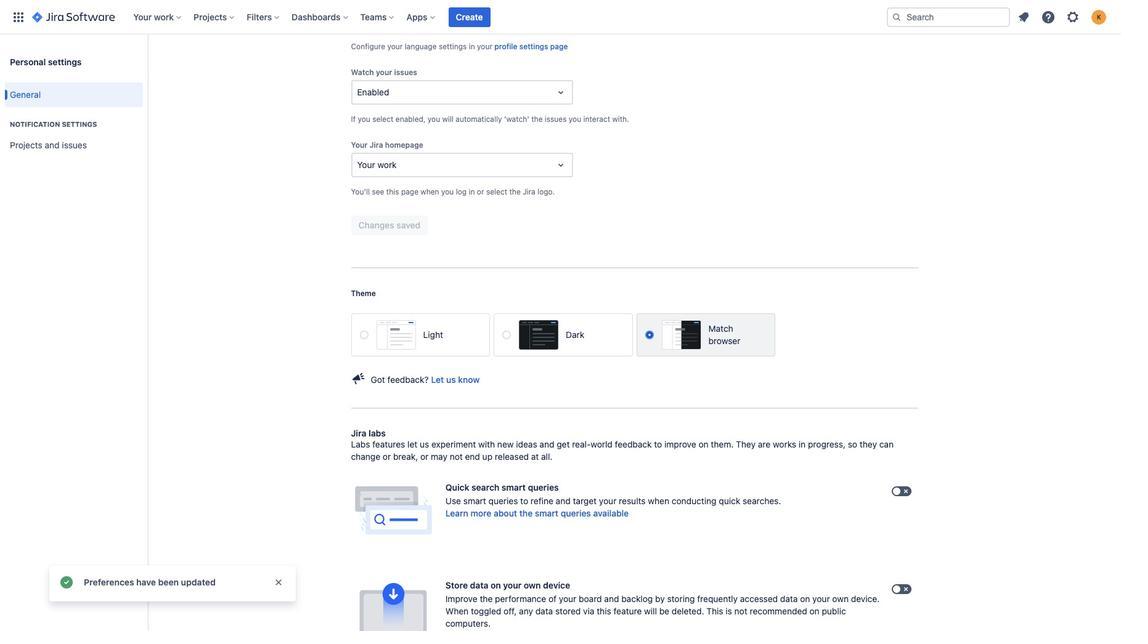 Task type: locate. For each thing, give the bounding box(es) containing it.
quick
[[446, 483, 469, 493]]

2 vertical spatial issues
[[62, 140, 87, 150]]

and down notification settings
[[45, 140, 60, 150]]

to left "refine"
[[520, 496, 528, 507]]

1 horizontal spatial select
[[486, 187, 507, 197]]

open image up logo. in the top left of the page
[[553, 158, 568, 173]]

you'll
[[351, 187, 370, 197]]

you right enabled,
[[428, 115, 440, 124]]

in right works
[[799, 440, 806, 450]]

queries up "refine"
[[528, 483, 559, 493]]

in down create button
[[469, 42, 475, 51]]

projects inside notification settings group
[[10, 140, 42, 150]]

projects for projects
[[194, 11, 227, 22]]

or right log
[[477, 187, 484, 197]]

interact
[[584, 115, 610, 124]]

1 horizontal spatial to
[[654, 440, 662, 450]]

and up feature
[[604, 594, 619, 604]]

0 horizontal spatial smart
[[463, 496, 486, 507]]

the down "refine"
[[520, 509, 533, 519]]

the left logo. in the top left of the page
[[510, 187, 521, 197]]

your up sidebar navigation icon
[[133, 11, 152, 22]]

will
[[442, 115, 454, 124], [644, 606, 657, 617]]

2 vertical spatial smart
[[535, 509, 559, 519]]

break,
[[393, 452, 418, 462]]

device
[[543, 580, 570, 591]]

1 horizontal spatial work
[[378, 160, 397, 170]]

0 horizontal spatial own
[[524, 580, 541, 591]]

not
[[450, 452, 463, 462], [735, 606, 748, 617]]

your work down your jira homepage
[[357, 160, 397, 170]]

notification settings group
[[5, 107, 143, 162]]

settings
[[439, 42, 467, 51], [520, 42, 548, 51], [48, 56, 82, 67], [62, 120, 97, 128]]

0 horizontal spatial select
[[372, 115, 394, 124]]

page right profile
[[550, 42, 568, 51]]

your left language
[[387, 42, 403, 51]]

0 vertical spatial open image
[[553, 85, 568, 100]]

0 horizontal spatial page
[[401, 187, 419, 197]]

your work button
[[130, 7, 186, 27]]

jira
[[370, 141, 383, 150], [523, 187, 536, 197], [351, 429, 367, 439]]

0 horizontal spatial to
[[520, 496, 528, 507]]

and up all.
[[540, 440, 555, 450]]

and inside jira labs labs features let us experiment with new ideas and get real-world feedback to improve on them. they are works in progress, so they can change or break, or may not end up released at all.
[[540, 440, 555, 450]]

Search field
[[887, 7, 1010, 27]]

notification settings heading
[[5, 120, 143, 129]]

search
[[472, 483, 500, 493]]

2 horizontal spatial queries
[[561, 509, 591, 519]]

work up sidebar navigation icon
[[154, 11, 174, 22]]

data up recommended
[[780, 594, 798, 604]]

let
[[431, 375, 444, 385]]

jira inside jira labs labs features let us experiment with new ideas and get real-world feedback to improve on them. they are works in progress, so they can change or break, or may not end up released at all.
[[351, 429, 367, 439]]

enabled
[[357, 87, 389, 97]]

and right "refine"
[[556, 496, 571, 507]]

1 horizontal spatial or
[[420, 452, 429, 462]]

0 horizontal spatial work
[[154, 11, 174, 22]]

1 horizontal spatial data
[[536, 606, 553, 617]]

create button
[[449, 7, 490, 27]]

2 horizontal spatial smart
[[535, 509, 559, 519]]

select right log
[[486, 187, 507, 197]]

2 horizontal spatial issues
[[545, 115, 567, 124]]

data
[[470, 580, 489, 591], [780, 594, 798, 604], [536, 606, 553, 617]]

2 horizontal spatial jira
[[523, 187, 536, 197]]

performance
[[495, 594, 546, 604]]

not right is
[[735, 606, 748, 617]]

2 open image from the top
[[553, 158, 568, 173]]

store
[[446, 580, 468, 591]]

not inside jira labs labs features let us experiment with new ideas and get real-world feedback to improve on them. they are works in progress, so they can change or break, or may not end up released at all.
[[450, 452, 463, 462]]

0 horizontal spatial your work
[[133, 11, 174, 22]]

data down of
[[536, 606, 553, 617]]

0 horizontal spatial queries
[[489, 496, 518, 507]]

data up improve
[[470, 580, 489, 591]]

issues for watch your issues
[[394, 68, 417, 77]]

your inside quick search smart queries use smart queries to refine and target your results when conducting quick searches. learn more about the smart queries available
[[599, 496, 617, 507]]

1 vertical spatial jira
[[523, 187, 536, 197]]

jira labs labs features let us experiment with new ideas and get real-world feedback to improve on them. they are works in progress, so they can change or break, or may not end up released at all.
[[351, 429, 894, 462]]

1 vertical spatial data
[[780, 594, 798, 604]]

0 vertical spatial work
[[154, 11, 174, 22]]

improve
[[446, 594, 478, 604]]

settings up projects and issues link
[[62, 120, 97, 128]]

your
[[387, 42, 403, 51], [477, 42, 493, 51], [376, 68, 392, 77], [599, 496, 617, 507], [503, 580, 522, 591], [559, 594, 577, 604], [813, 594, 830, 604]]

end
[[465, 452, 480, 462]]

works
[[773, 440, 797, 450]]

issues down notification settings heading
[[62, 140, 87, 150]]

1 horizontal spatial projects
[[194, 11, 227, 22]]

projects left filters
[[194, 11, 227, 22]]

1 vertical spatial page
[[401, 187, 419, 197]]

target
[[573, 496, 597, 507]]

1 vertical spatial will
[[644, 606, 657, 617]]

help image
[[1041, 10, 1056, 24]]

they
[[736, 440, 756, 450]]

0 vertical spatial data
[[470, 580, 489, 591]]

1 vertical spatial select
[[486, 187, 507, 197]]

projects inside dropdown button
[[194, 11, 227, 22]]

projects and issues
[[10, 140, 87, 150]]

open image
[[553, 85, 568, 100], [553, 158, 568, 173]]

when right results
[[648, 496, 670, 507]]

or
[[477, 187, 484, 197], [383, 452, 391, 462], [420, 452, 429, 462]]

will left automatically
[[442, 115, 454, 124]]

1 vertical spatial this
[[597, 606, 611, 617]]

1 horizontal spatial this
[[597, 606, 611, 617]]

0 vertical spatial jira
[[370, 141, 383, 150]]

your work up sidebar navigation icon
[[133, 11, 174, 22]]

on
[[699, 440, 709, 450], [491, 580, 501, 591], [800, 594, 810, 604], [810, 606, 820, 617]]

own up performance
[[524, 580, 541, 591]]

1 vertical spatial when
[[648, 496, 670, 507]]

smart down "refine"
[[535, 509, 559, 519]]

projects
[[194, 11, 227, 22], [10, 140, 42, 150]]

off,
[[504, 606, 517, 617]]

0 horizontal spatial issues
[[62, 140, 87, 150]]

your work
[[133, 11, 174, 22], [357, 160, 397, 170]]

dashboards button
[[288, 7, 353, 27]]

at
[[531, 452, 539, 462]]

projects button
[[190, 7, 239, 27]]

up
[[483, 452, 493, 462]]

1 vertical spatial your work
[[357, 160, 397, 170]]

0 vertical spatial to
[[654, 440, 662, 450]]

1 horizontal spatial when
[[648, 496, 670, 507]]

you left interact
[[569, 115, 581, 124]]

been
[[158, 578, 179, 588]]

1 vertical spatial not
[[735, 606, 748, 617]]

in inside jira labs labs features let us experiment with new ideas and get real-world feedback to improve on them. they are works in progress, so they can change or break, or may not end up released at all.
[[799, 440, 806, 450]]

0 horizontal spatial jira
[[351, 429, 367, 439]]

queries
[[528, 483, 559, 493], [489, 496, 518, 507], [561, 509, 591, 519]]

1 horizontal spatial smart
[[502, 483, 526, 493]]

0 vertical spatial not
[[450, 452, 463, 462]]

this right see
[[386, 187, 399, 197]]

refine
[[531, 496, 554, 507]]

0 vertical spatial in
[[469, 42, 475, 51]]

projects down notification
[[10, 140, 42, 150]]

personal
[[10, 56, 46, 67]]

personal settings
[[10, 56, 82, 67]]

0 vertical spatial page
[[550, 42, 568, 51]]

queries up about
[[489, 496, 518, 507]]

them.
[[711, 440, 734, 450]]

1 horizontal spatial issues
[[394, 68, 417, 77]]

got
[[371, 375, 385, 385]]

1 horizontal spatial not
[[735, 606, 748, 617]]

group
[[5, 79, 143, 165]]

jira left homepage
[[370, 141, 383, 150]]

stored
[[555, 606, 581, 617]]

0 horizontal spatial projects
[[10, 140, 42, 150]]

and inside "store data on your own device improve the performance of your board and backlog by storing frequently accessed data on your own device. when toggled off, any data stored via this feature will be deleted. this is not recommended on public computers."
[[604, 594, 619, 604]]

1 open image from the top
[[553, 85, 568, 100]]

your jira homepage
[[351, 141, 423, 150]]

us
[[446, 375, 456, 385], [420, 440, 429, 450]]

smart up about
[[502, 483, 526, 493]]

1 vertical spatial open image
[[553, 158, 568, 173]]

1 horizontal spatial queries
[[528, 483, 559, 493]]

or left may
[[420, 452, 429, 462]]

this right via
[[597, 606, 611, 617]]

logo.
[[538, 187, 555, 197]]

apps
[[407, 11, 428, 22]]

open image down profile settings page "link"
[[553, 85, 568, 100]]

device.
[[851, 594, 880, 604]]

by
[[655, 594, 665, 604]]

None text field
[[357, 159, 360, 171]]

main content containing enabled
[[148, 0, 1121, 632]]

match
[[709, 324, 733, 334]]

0 horizontal spatial not
[[450, 452, 463, 462]]

got feedback? let us know
[[371, 375, 480, 385]]

your up performance
[[503, 580, 522, 591]]

1 vertical spatial queries
[[489, 496, 518, 507]]

your up available
[[599, 496, 617, 507]]

1 vertical spatial us
[[420, 440, 429, 450]]

or down features
[[383, 452, 391, 462]]

None radio
[[645, 331, 654, 340]]

0 vertical spatial smart
[[502, 483, 526, 493]]

enabled,
[[396, 115, 426, 124]]

issues down language
[[394, 68, 417, 77]]

own up public
[[833, 594, 849, 604]]

1 vertical spatial work
[[378, 160, 397, 170]]

2 vertical spatial in
[[799, 440, 806, 450]]

recommended
[[750, 606, 807, 617]]

on up recommended
[[800, 594, 810, 604]]

configure your language settings in your profile settings page
[[351, 42, 568, 51]]

jira up labs in the left bottom of the page
[[351, 429, 367, 439]]

smart
[[502, 483, 526, 493], [463, 496, 486, 507], [535, 509, 559, 519]]

jira left logo. in the top left of the page
[[523, 187, 536, 197]]

this inside "store data on your own device improve the performance of your board and backlog by storing frequently accessed data on your own device. when toggled off, any data stored via this feature will be deleted. this is not recommended on public computers."
[[597, 606, 611, 617]]

be
[[659, 606, 670, 617]]

main content
[[148, 0, 1121, 632]]

the up toggled
[[480, 594, 493, 604]]

0 vertical spatial projects
[[194, 11, 227, 22]]

open image for your work
[[553, 158, 568, 173]]

0 vertical spatial own
[[524, 580, 541, 591]]

0 vertical spatial your
[[133, 11, 152, 22]]

have
[[136, 578, 156, 588]]

0 vertical spatial your work
[[133, 11, 174, 22]]

labs
[[351, 440, 370, 450]]

0 vertical spatial will
[[442, 115, 454, 124]]

1 vertical spatial to
[[520, 496, 528, 507]]

when left log
[[421, 187, 439, 197]]

0 vertical spatial us
[[446, 375, 456, 385]]

your down if
[[351, 141, 368, 150]]

0 horizontal spatial or
[[383, 452, 391, 462]]

0 vertical spatial select
[[372, 115, 394, 124]]

select up your jira homepage
[[372, 115, 394, 124]]

the right 'watch'
[[532, 115, 543, 124]]

work
[[154, 11, 174, 22], [378, 160, 397, 170]]

preferences
[[84, 578, 134, 588]]

to left 'improve'
[[654, 440, 662, 450]]

0 horizontal spatial us
[[420, 440, 429, 450]]

on left them.
[[699, 440, 709, 450]]

0 horizontal spatial this
[[386, 187, 399, 197]]

language
[[405, 42, 437, 51]]

will left the be
[[644, 606, 657, 617]]

on inside jira labs labs features let us experiment with new ideas and get real-world feedback to improve on them. they are works in progress, so they can change or break, or may not end up released at all.
[[699, 440, 709, 450]]

feedback image
[[351, 372, 366, 387]]

you left log
[[441, 187, 454, 197]]

1 vertical spatial your
[[351, 141, 368, 150]]

page right see
[[401, 187, 419, 197]]

queries down target
[[561, 509, 591, 519]]

smart up more at the bottom left
[[463, 496, 486, 507]]

your up you'll
[[357, 160, 375, 170]]

they
[[860, 440, 877, 450]]

1 vertical spatial projects
[[10, 140, 42, 150]]

issues inside notification settings group
[[62, 140, 87, 150]]

change
[[351, 452, 380, 462]]

banner
[[0, 0, 1121, 35]]

know
[[458, 375, 480, 385]]

None radio
[[360, 331, 368, 340], [502, 331, 511, 340], [360, 331, 368, 340], [502, 331, 511, 340]]

jira software image
[[32, 10, 115, 24], [32, 10, 115, 24]]

will inside "store data on your own device improve the performance of your board and backlog by storing frequently accessed data on your own device. when toggled off, any data stored via this feature will be deleted. this is not recommended on public computers."
[[644, 606, 657, 617]]

2 vertical spatial jira
[[351, 429, 367, 439]]

1 horizontal spatial will
[[644, 606, 657, 617]]

work down your jira homepage
[[378, 160, 397, 170]]

none radio inside main content
[[645, 331, 654, 340]]

issues right 'watch'
[[545, 115, 567, 124]]

notification settings
[[10, 120, 97, 128]]

2 vertical spatial queries
[[561, 509, 591, 519]]

your up stored
[[559, 594, 577, 604]]

with
[[478, 440, 495, 450]]

0 horizontal spatial will
[[442, 115, 454, 124]]

issues
[[394, 68, 417, 77], [545, 115, 567, 124], [62, 140, 87, 150]]

0 vertical spatial issues
[[394, 68, 417, 77]]

and inside quick search smart queries use smart queries to refine and target your results when conducting quick searches. learn more about the smart queries available
[[556, 496, 571, 507]]

0 horizontal spatial when
[[421, 187, 439, 197]]

not down experiment
[[450, 452, 463, 462]]

in right log
[[469, 187, 475, 197]]

use
[[446, 496, 461, 507]]

in
[[469, 42, 475, 51], [469, 187, 475, 197], [799, 440, 806, 450]]

1 vertical spatial own
[[833, 594, 849, 604]]



Task type: describe. For each thing, give the bounding box(es) containing it.
quick
[[719, 496, 741, 507]]

work inside dropdown button
[[154, 11, 174, 22]]

your work inside dropdown button
[[133, 11, 174, 22]]

updated
[[181, 578, 216, 588]]

appswitcher icon image
[[11, 10, 26, 24]]

your inside dropdown button
[[133, 11, 152, 22]]

settings right profile
[[520, 42, 548, 51]]

let us know button
[[431, 374, 480, 386]]

2 horizontal spatial data
[[780, 594, 798, 604]]

0 vertical spatial when
[[421, 187, 439, 197]]

progress,
[[808, 440, 846, 450]]

filters button
[[243, 7, 284, 27]]

real-
[[572, 440, 591, 450]]

0 vertical spatial queries
[[528, 483, 559, 493]]

your right watch
[[376, 68, 392, 77]]

2 horizontal spatial or
[[477, 187, 484, 197]]

sidebar navigation image
[[134, 49, 162, 74]]

experiment
[[432, 440, 476, 450]]

if
[[351, 115, 356, 124]]

when
[[446, 606, 469, 617]]

create
[[456, 11, 483, 22]]

homepage
[[385, 141, 423, 150]]

via
[[583, 606, 595, 617]]

group containing general
[[5, 79, 143, 165]]

when inside quick search smart queries use smart queries to refine and target your results when conducting quick searches. learn more about the smart queries available
[[648, 496, 670, 507]]

apps button
[[403, 7, 440, 27]]

preferences have been updated
[[84, 578, 216, 588]]

results
[[619, 496, 646, 507]]

you right if
[[358, 115, 370, 124]]

feedback
[[615, 440, 652, 450]]

dark
[[566, 330, 585, 340]]

match browser
[[709, 324, 741, 347]]

1 vertical spatial issues
[[545, 115, 567, 124]]

deleted.
[[672, 606, 704, 617]]

1 horizontal spatial your work
[[357, 160, 397, 170]]

this
[[707, 606, 723, 617]]

new
[[497, 440, 514, 450]]

quick search smart queries use smart queries to refine and target your results when conducting quick searches. learn more about the smart queries available
[[446, 483, 781, 519]]

success image
[[59, 576, 74, 591]]

light
[[423, 330, 443, 340]]

about
[[494, 509, 517, 519]]

of
[[549, 594, 557, 604]]

your up public
[[813, 594, 830, 604]]

automatically
[[456, 115, 502, 124]]

issues for projects and issues
[[62, 140, 87, 150]]

watch
[[351, 68, 374, 77]]

settings up general link
[[48, 56, 82, 67]]

available
[[593, 509, 629, 519]]

are
[[758, 440, 771, 450]]

is
[[726, 606, 732, 617]]

to inside quick search smart queries use smart queries to refine and target your results when conducting quick searches. learn more about the smart queries available
[[520, 496, 528, 507]]

profile settings page link
[[495, 41, 568, 53]]

watch your issues
[[351, 68, 417, 77]]

projects and issues link
[[5, 133, 143, 158]]

notification
[[10, 120, 60, 128]]

not inside "store data on your own device improve the performance of your board and backlog by storing frequently accessed data on your own device. when toggled off, any data stored via this feature will be deleted. this is not recommended on public computers."
[[735, 606, 748, 617]]

ideas
[[516, 440, 537, 450]]

toggled
[[471, 606, 501, 617]]

1 horizontal spatial own
[[833, 594, 849, 604]]

primary element
[[7, 0, 877, 34]]

world
[[591, 440, 613, 450]]

storing
[[667, 594, 695, 604]]

general
[[10, 89, 41, 100]]

get
[[557, 440, 570, 450]]

projects for projects and issues
[[10, 140, 42, 150]]

2 vertical spatial your
[[357, 160, 375, 170]]

labs
[[369, 429, 386, 439]]

dismiss image
[[274, 578, 284, 588]]

search image
[[892, 12, 902, 22]]

us inside jira labs labs features let us experiment with new ideas and get real-world feedback to improve on them. they are works in progress, so they can change or break, or may not end up released at all.
[[420, 440, 429, 450]]

conducting
[[672, 496, 717, 507]]

can
[[880, 440, 894, 450]]

improve
[[665, 440, 696, 450]]

settings down primary element
[[439, 42, 467, 51]]

any
[[519, 606, 533, 617]]

let
[[408, 440, 418, 450]]

teams
[[360, 11, 387, 22]]

configure
[[351, 42, 385, 51]]

teams button
[[357, 7, 399, 27]]

with.
[[612, 115, 629, 124]]

the inside "store data on your own device improve the performance of your board and backlog by storing frequently accessed data on your own device. when toggled off, any data stored via this feature will be deleted. this is not recommended on public computers."
[[480, 594, 493, 604]]

banner containing your work
[[0, 0, 1121, 35]]

1 horizontal spatial page
[[550, 42, 568, 51]]

1 vertical spatial smart
[[463, 496, 486, 507]]

feature
[[614, 606, 642, 617]]

filters
[[247, 11, 272, 22]]

0 horizontal spatial data
[[470, 580, 489, 591]]

released
[[495, 452, 529, 462]]

to inside jira labs labs features let us experiment with new ideas and get real-world feedback to improve on them. they are works in progress, so they can change or break, or may not end up released at all.
[[654, 440, 662, 450]]

profile
[[495, 42, 518, 51]]

1 vertical spatial in
[[469, 187, 475, 197]]

0 vertical spatial this
[[386, 187, 399, 197]]

open image for enabled
[[553, 85, 568, 100]]

searches.
[[743, 496, 781, 507]]

feedback?
[[388, 375, 429, 385]]

if you select enabled, you will automatically 'watch' the issues you interact with.
[[351, 115, 629, 124]]

settings image
[[1066, 10, 1081, 24]]

board
[[579, 594, 602, 604]]

work inside main content
[[378, 160, 397, 170]]

and inside notification settings group
[[45, 140, 60, 150]]

backlog
[[622, 594, 653, 604]]

2 vertical spatial data
[[536, 606, 553, 617]]

may
[[431, 452, 448, 462]]

on left public
[[810, 606, 820, 617]]

the inside quick search smart queries use smart queries to refine and target your results when conducting quick searches. learn more about the smart queries available
[[520, 509, 533, 519]]

notifications image
[[1017, 10, 1031, 24]]

dashboards
[[292, 11, 341, 22]]

1 horizontal spatial us
[[446, 375, 456, 385]]

your left profile
[[477, 42, 493, 51]]

features
[[373, 440, 405, 450]]

settings inside heading
[[62, 120, 97, 128]]

you'll see this page when you log in or select the jira logo.
[[351, 187, 555, 197]]

frequently
[[697, 594, 738, 604]]

your profile and settings image
[[1092, 10, 1107, 24]]

all.
[[541, 452, 553, 462]]

see
[[372, 187, 384, 197]]

log
[[456, 187, 467, 197]]

1 horizontal spatial jira
[[370, 141, 383, 150]]

on up toggled
[[491, 580, 501, 591]]



Task type: vqa. For each thing, say whether or not it's contained in the screenshot.
toggled at the bottom of the page
yes



